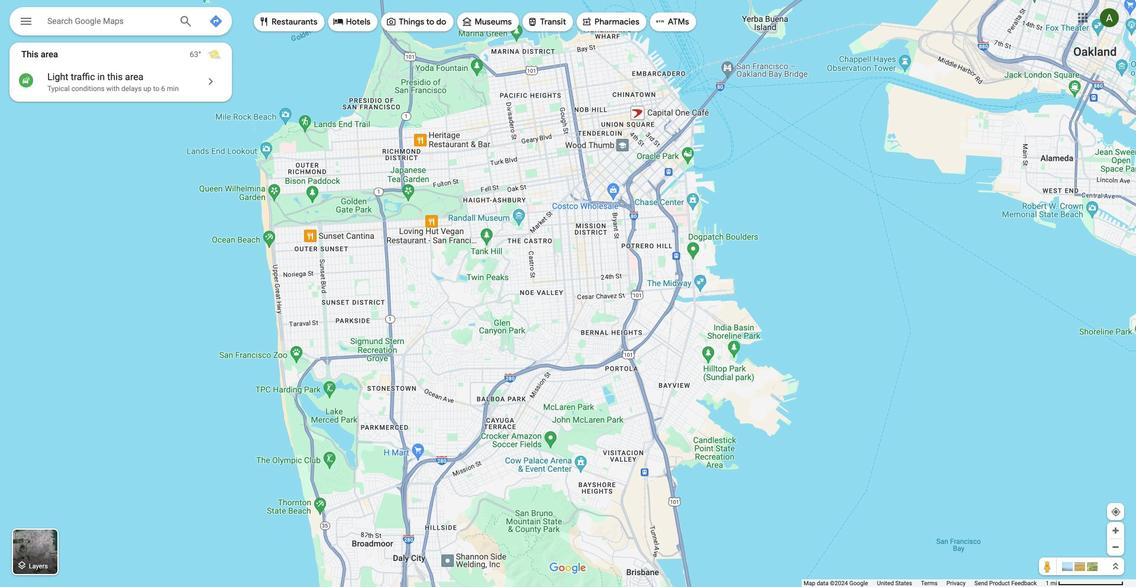 Task type: describe. For each thing, give the bounding box(es) containing it.
show your location image
[[1111, 507, 1121, 518]]

google account: augustus odena  
(augustus@adept.ai) image
[[1100, 8, 1119, 27]]

show street view coverage image
[[1039, 558, 1057, 576]]

none field inside search google maps "field"
[[47, 14, 169, 28]]



Task type: vqa. For each thing, say whether or not it's contained in the screenshot.
hr inside the 32 HR 15 MIN JFK – FCO
no



Task type: locate. For each thing, give the bounding box(es) containing it.
google maps element
[[0, 0, 1136, 588]]

partly cloudy image
[[207, 47, 221, 62]]

zoom out image
[[1111, 543, 1120, 552]]

Search Google Maps field
[[9, 7, 232, 39]]

None search field
[[9, 7, 232, 39]]

this area region
[[9, 43, 232, 102]]

none search field inside google maps element
[[9, 7, 232, 39]]

zoom in image
[[1111, 527, 1120, 536]]

None field
[[47, 14, 169, 28]]



